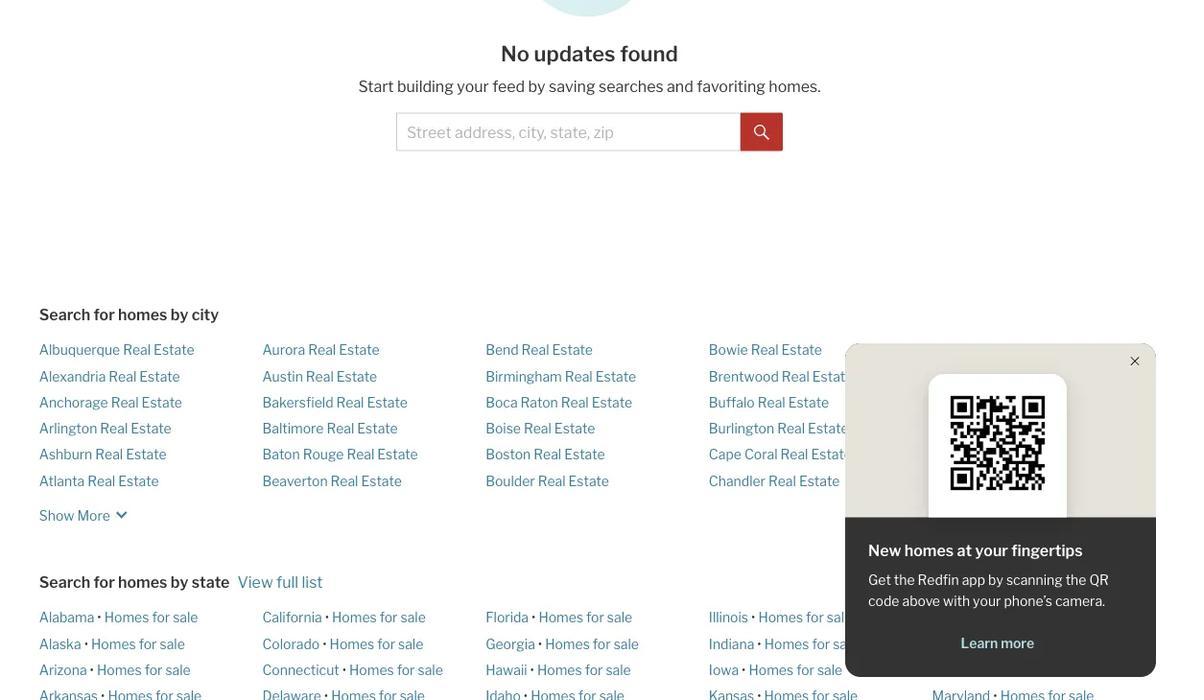 Task type: describe. For each thing, give the bounding box(es) containing it.
for for alabama • homes for sale
[[152, 610, 170, 626]]

alexandria real estate link
[[39, 368, 180, 385]]

show more link
[[39, 498, 133, 527]]

for up albuquerque real estate
[[94, 306, 115, 324]]

homes for sale link for florida • homes for sale
[[539, 610, 633, 626]]

indiana
[[709, 636, 755, 652]]

beaverton real estate
[[262, 473, 402, 489]]

for for alaska • homes for sale
[[139, 636, 157, 652]]

boulder real estate
[[486, 473, 609, 489]]

sale for louisiana • homes for sale
[[1071, 636, 1096, 652]]

no
[[501, 40, 530, 66]]

real down burlington real estate link
[[781, 447, 808, 463]]

homes for colorado • homes for sale
[[330, 636, 374, 652]]

learn
[[961, 636, 998, 652]]

no updates found
[[501, 40, 678, 66]]

• for florida
[[532, 610, 536, 626]]

start
[[358, 77, 394, 96]]

aurora real estate link
[[262, 342, 380, 358]]

bend real estate
[[486, 342, 593, 358]]

iowa link
[[709, 662, 739, 678]]

search for search for homes by state view full list
[[39, 573, 90, 592]]

homes for indiana • homes for sale
[[764, 636, 809, 652]]

cape coral real estate
[[709, 447, 852, 463]]

real for baltimore real estate
[[327, 421, 354, 437]]

2 the from the left
[[1066, 572, 1087, 589]]

estate for boise real estate
[[555, 421, 595, 437]]

estate right springs
[[1074, 473, 1115, 489]]

baton
[[262, 447, 300, 463]]

real for atlanta real estate
[[88, 473, 115, 489]]

estate down burlington real estate link
[[811, 447, 852, 463]]

by right "feed"
[[528, 77, 546, 96]]

estate for alexandria real estate
[[139, 368, 180, 385]]

homes for sale link down scanning
[[1002, 610, 1095, 626]]

estate up beaverton real estate
[[377, 447, 418, 463]]

real for burlington real estate
[[777, 421, 805, 437]]

brentwood
[[709, 368, 779, 385]]

estate for cincinnati real estate
[[1028, 447, 1069, 463]]

anchorage real estate link
[[39, 394, 182, 411]]

real for bowie real estate
[[751, 342, 779, 358]]

brentwood real estate
[[709, 368, 853, 385]]

estate for baltimore real estate
[[357, 421, 398, 437]]

estate for anchorage real estate
[[142, 394, 182, 411]]

maine • homes for sale
[[932, 662, 1074, 678]]

homes for search for homes by city
[[118, 306, 167, 324]]

your inside get the redfin app by scanning the qr code above with your phone's camera.
[[973, 593, 1001, 610]]

1 vertical spatial your
[[975, 542, 1008, 560]]

florida • homes for sale
[[486, 610, 633, 626]]

colorado for colorado springs real estate
[[932, 473, 990, 489]]

cape
[[709, 447, 742, 463]]

maine link
[[932, 662, 971, 678]]

real right springs
[[1043, 473, 1071, 489]]

search for homes by city
[[39, 306, 219, 324]]

illinois
[[709, 610, 748, 626]]

real for buffalo real estate
[[758, 394, 786, 411]]

estate for charleston real estate
[[1034, 342, 1075, 358]]

homes for connecticut • homes for sale
[[349, 662, 394, 678]]

ashburn
[[39, 447, 92, 463]]

at
[[957, 542, 972, 560]]

learn more
[[961, 636, 1034, 652]]

• for california
[[325, 610, 329, 626]]

homes for alabama • homes for sale
[[104, 610, 149, 626]]

boise real estate
[[486, 421, 595, 437]]

estate for albuquerque real estate
[[154, 342, 194, 358]]

boulder real estate link
[[486, 473, 609, 489]]

estate down birmingham real estate
[[592, 394, 632, 411]]

estate for austin real estate
[[337, 368, 377, 385]]

real for boston real estate
[[534, 447, 562, 463]]

sale for maine • homes for sale
[[1049, 662, 1074, 678]]

sale down qr
[[1070, 610, 1095, 626]]

for for hawaii • homes for sale
[[585, 662, 603, 678]]

arlington real estate
[[39, 421, 171, 437]]

real for boise real estate
[[524, 421, 552, 437]]

sale for colorado • homes for sale
[[398, 636, 424, 652]]

estate for boulder real estate
[[569, 473, 609, 489]]

charleston
[[932, 342, 1001, 358]]

camera.
[[1056, 593, 1105, 610]]

for down scanning
[[1049, 610, 1067, 626]]

estate for chandler real estate
[[799, 473, 840, 489]]

search for search for homes by city
[[39, 306, 90, 324]]

cincinnati
[[932, 447, 995, 463]]

real for chandler real estate
[[769, 473, 796, 489]]

colorado link
[[262, 636, 320, 652]]

alaska
[[39, 636, 81, 652]]

birmingham real estate
[[486, 368, 636, 385]]

estate for bend real estate
[[552, 342, 593, 358]]

homes for sale link for arizona • homes for sale
[[97, 662, 191, 678]]

boston real estate
[[486, 447, 605, 463]]

search for homes by state view full list
[[39, 573, 323, 592]]

estate for ashburn real estate
[[126, 447, 167, 463]]

real for beaverton real estate
[[331, 473, 358, 489]]

real for chattanooga real estate
[[1017, 394, 1045, 411]]

charleston real estate
[[932, 342, 1075, 358]]

burlington real estate
[[709, 421, 849, 437]]

chicago
[[932, 421, 983, 437]]

aurora real estate
[[262, 342, 380, 358]]

show
[[39, 508, 74, 524]]

arizona
[[39, 662, 87, 678]]

by left city
[[171, 306, 188, 324]]

baltimore real estate
[[262, 421, 398, 437]]

atlanta real estate link
[[39, 473, 159, 489]]

homes for maine • homes for sale
[[981, 662, 1025, 678]]

iowa • homes for sale
[[709, 662, 843, 678]]

ashburn real estate
[[39, 447, 167, 463]]

for for california • homes for sale
[[380, 610, 398, 626]]

homes for sale link for california • homes for sale
[[332, 610, 426, 626]]

homes up more
[[1002, 610, 1046, 626]]

homes for georgia • homes for sale
[[545, 636, 590, 652]]

show more
[[39, 508, 110, 524]]

for for louisiana • homes for sale
[[1050, 636, 1068, 652]]

app install qr code image
[[944, 390, 1052, 497]]

homes for iowa • homes for sale
[[749, 662, 794, 678]]

by left state
[[171, 573, 188, 592]]

new
[[868, 542, 901, 560]]

springs
[[993, 473, 1040, 489]]

georgia • homes for sale
[[486, 636, 639, 652]]

• for louisiana
[[995, 636, 999, 652]]

• for iowa
[[742, 662, 746, 678]]

colorado • homes for sale
[[262, 636, 424, 652]]

real for cincinnati real estate
[[998, 447, 1025, 463]]

arlington real estate link
[[39, 421, 171, 437]]

• for illinois
[[751, 610, 756, 626]]

indiana link
[[709, 636, 755, 652]]

albuquerque
[[39, 342, 120, 358]]

chicago real estate link
[[932, 421, 1058, 437]]

bowie real estate link
[[709, 342, 822, 358]]

found
[[620, 40, 678, 66]]

indiana • homes for sale
[[709, 636, 858, 652]]

sale for arizona • homes for sale
[[165, 662, 191, 678]]

homes for louisiana • homes for sale
[[1002, 636, 1047, 652]]

maine
[[932, 662, 971, 678]]

feed
[[492, 77, 525, 96]]

real for boulder real estate
[[538, 473, 566, 489]]

estate for buffalo real estate
[[788, 394, 829, 411]]

app
[[962, 572, 986, 589]]

austin real estate link
[[262, 368, 377, 385]]

kentucky
[[932, 610, 992, 626]]

austin real estate
[[262, 368, 377, 385]]

real for charlotte real estate
[[994, 368, 1022, 385]]

birmingham
[[486, 368, 562, 385]]

florida link
[[486, 610, 529, 626]]

illinois • homes for sale
[[709, 610, 852, 626]]

anchorage
[[39, 394, 108, 411]]

burlington real estate link
[[709, 421, 849, 437]]



Task type: vqa. For each thing, say whether or not it's contained in the screenshot.
village corresponding to houses for rent
no



Task type: locate. For each thing, give the bounding box(es) containing it.
estate for charlotte real estate
[[1025, 368, 1066, 385]]

sale up "georgia • homes for sale"
[[607, 610, 633, 626]]

colorado springs real estate
[[932, 473, 1115, 489]]

estate down boca raton real estate
[[555, 421, 595, 437]]

submit search image
[[754, 125, 770, 140]]

2 vertical spatial your
[[973, 593, 1001, 610]]

estate down the "alexandria real estate"
[[142, 394, 182, 411]]

real down boston real estate
[[538, 473, 566, 489]]

new homes at your fingertips
[[868, 542, 1083, 560]]

buffalo real estate
[[709, 394, 829, 411]]

bowie
[[709, 342, 748, 358]]

hawaii • homes for sale
[[486, 662, 631, 678]]

birmingham real estate link
[[486, 368, 636, 385]]

• right georgia
[[538, 636, 542, 652]]

for up 'alabama • homes for sale'
[[94, 573, 115, 592]]

for down alaska • homes for sale
[[145, 662, 163, 678]]

colorado down cincinnati
[[932, 473, 990, 489]]

estate up chattanooga real estate
[[1025, 368, 1066, 385]]

for down search for homes by state view full list
[[152, 610, 170, 626]]

view full list link
[[237, 573, 323, 592]]

for for maine • homes for sale
[[1028, 662, 1046, 678]]

real for anchorage real estate
[[111, 394, 139, 411]]

colorado springs real estate link
[[932, 473, 1115, 489]]

estate for bakersfield real estate
[[367, 394, 408, 411]]

florida
[[486, 610, 529, 626]]

homes for illinois • homes for sale
[[758, 610, 803, 626]]

homes for sale link for colorado • homes for sale
[[330, 636, 424, 652]]

sale for alabama • homes for sale
[[173, 610, 198, 626]]

cincinnati real estate link
[[932, 447, 1069, 463]]

real up cincinnati real estate link on the right bottom of the page
[[986, 421, 1014, 437]]

sale for connecticut • homes for sale
[[418, 662, 443, 678]]

for down colorado • homes for sale
[[397, 662, 415, 678]]

real for bakersfield real estate
[[336, 394, 364, 411]]

raton
[[521, 394, 558, 411]]

for for florida • homes for sale
[[586, 610, 604, 626]]

1 vertical spatial search
[[39, 573, 90, 592]]

hawaii
[[486, 662, 527, 678]]

• right the alaska link
[[84, 636, 88, 652]]

for for indiana • homes for sale
[[812, 636, 830, 652]]

real up boca raton real estate
[[565, 368, 593, 385]]

real up baton rouge real estate link
[[327, 421, 354, 437]]

estate up baltimore real estate link
[[367, 394, 408, 411]]

sale down florida • homes for sale
[[614, 636, 639, 652]]

alabama link
[[39, 610, 94, 626]]

1 horizontal spatial the
[[1066, 572, 1087, 589]]

homes for california • homes for sale
[[332, 610, 377, 626]]

homes for sale link down florida • homes for sale
[[545, 636, 639, 652]]

homes down illinois • homes for sale
[[764, 636, 809, 652]]

homes for sale link down illinois • homes for sale
[[764, 636, 858, 652]]

sale down 'alabama • homes for sale'
[[160, 636, 185, 652]]

homes for sale link for georgia • homes for sale
[[545, 636, 639, 652]]

baton rouge real estate link
[[262, 447, 418, 463]]

0 vertical spatial search
[[39, 306, 90, 324]]

cincinnati real estate
[[932, 447, 1069, 463]]

for down homes for sale
[[1050, 636, 1068, 652]]

• right 'indiana'
[[757, 636, 762, 652]]

connecticut • homes for sale
[[262, 662, 443, 678]]

charlotte real estate link
[[932, 368, 1066, 385]]

homes for sale link for iowa • homes for sale
[[749, 662, 843, 678]]

real right rouge
[[347, 447, 375, 463]]

estate up birmingham real estate link
[[552, 342, 593, 358]]

homes down colorado • homes for sale
[[349, 662, 394, 678]]

charlotte
[[932, 368, 991, 385]]

chandler
[[709, 473, 766, 489]]

qr
[[1089, 572, 1109, 589]]

homes for sale link for connecticut • homes for sale
[[349, 662, 443, 678]]

bakersfield real estate
[[262, 394, 408, 411]]

colorado
[[932, 473, 990, 489], [262, 636, 320, 652]]

for for arizona • homes for sale
[[145, 662, 163, 678]]

for for colorado • homes for sale
[[377, 636, 395, 652]]

estate down charlotte real estate link
[[1048, 394, 1088, 411]]

estate up brentwood real estate link
[[782, 342, 822, 358]]

• up colorado • homes for sale
[[325, 610, 329, 626]]

above
[[902, 593, 940, 610]]

• right illinois link
[[751, 610, 756, 626]]

your
[[457, 77, 489, 96], [975, 542, 1008, 560], [973, 593, 1001, 610]]

chattanooga real estate
[[932, 394, 1088, 411]]

homes for arizona • homes for sale
[[97, 662, 142, 678]]

for up colorado • homes for sale
[[380, 610, 398, 626]]

1 vertical spatial homes
[[905, 542, 954, 560]]

•
[[97, 610, 101, 626], [325, 610, 329, 626], [532, 610, 536, 626], [751, 610, 756, 626], [84, 636, 88, 652], [323, 636, 327, 652], [538, 636, 542, 652], [757, 636, 762, 652], [995, 636, 999, 652], [90, 662, 94, 678], [342, 662, 346, 678], [530, 662, 534, 678], [742, 662, 746, 678], [974, 662, 978, 678]]

real down aurora real estate link
[[306, 368, 334, 385]]

bakersfield real estate link
[[262, 394, 408, 411]]

1 vertical spatial colorado
[[262, 636, 320, 652]]

real up chattanooga real estate
[[994, 368, 1022, 385]]

homes.
[[769, 77, 821, 96]]

homes for sale link for illinois • homes for sale
[[758, 610, 852, 626]]

real down the ashburn real estate link in the left of the page
[[88, 473, 115, 489]]

baton rouge real estate
[[262, 447, 418, 463]]

real up brentwood real estate link
[[751, 342, 779, 358]]

aurora
[[262, 342, 305, 358]]

• left more
[[995, 636, 999, 652]]

estate for bowie real estate
[[782, 342, 822, 358]]

connecticut
[[262, 662, 339, 678]]

homes down "georgia • homes for sale"
[[537, 662, 582, 678]]

cape coral real estate link
[[709, 447, 852, 463]]

georgia link
[[486, 636, 535, 652]]

connecticut link
[[262, 662, 339, 678]]

homes for sale link for louisiana • homes for sale
[[1002, 636, 1096, 652]]

georgia
[[486, 636, 535, 652]]

estate for birmingham real estate
[[596, 368, 636, 385]]

homes for sale link up connecticut • homes for sale
[[330, 636, 424, 652]]

sale for alaska • homes for sale
[[160, 636, 185, 652]]

burlington
[[709, 421, 775, 437]]

Street address, city, state, zip search field
[[396, 113, 741, 151]]

real for chicago real estate
[[986, 421, 1014, 437]]

boca raton real estate
[[486, 394, 632, 411]]

sale for hawaii • homes for sale
[[606, 662, 631, 678]]

state
[[192, 573, 230, 592]]

view
[[237, 573, 273, 592]]

homes for alaska • homes for sale
[[91, 636, 136, 652]]

and
[[667, 77, 694, 96]]

1 horizontal spatial colorado
[[932, 473, 990, 489]]

real up baltimore real estate link
[[336, 394, 364, 411]]

arizona • homes for sale
[[39, 662, 191, 678]]

real down birmingham real estate
[[561, 394, 589, 411]]

by
[[528, 77, 546, 96], [171, 306, 188, 324], [988, 572, 1004, 589], [171, 573, 188, 592]]

scanning
[[1006, 572, 1063, 589]]

california • homes for sale
[[262, 610, 426, 626]]

beaverton real estate link
[[262, 473, 402, 489]]

sale for georgia • homes for sale
[[614, 636, 639, 652]]

for down florida • homes for sale
[[593, 636, 611, 652]]

• for indiana
[[757, 636, 762, 652]]

colorado for colorado • homes for sale
[[262, 636, 320, 652]]

real for ashburn real estate
[[95, 447, 123, 463]]

homes up albuquerque real estate link
[[118, 306, 167, 324]]

get the redfin app by scanning the qr code above with your phone's camera.
[[868, 572, 1109, 610]]

1 the from the left
[[894, 572, 915, 589]]

arlington
[[39, 421, 97, 437]]

• for connecticut
[[342, 662, 346, 678]]

homes for sale link for hawaii • homes for sale
[[537, 662, 631, 678]]

real for alexandria real estate
[[109, 368, 137, 385]]

bakersfield
[[262, 394, 334, 411]]

learn more link
[[868, 635, 1127, 653]]

for up indiana • homes for sale
[[806, 610, 824, 626]]

estate down chattanooga real estate link
[[1017, 421, 1058, 437]]

for for illinois • homes for sale
[[806, 610, 824, 626]]

estate up charlotte real estate link
[[1034, 342, 1075, 358]]

buffalo real estate link
[[709, 394, 829, 411]]

estate for arlington real estate
[[131, 421, 171, 437]]

• for georgia
[[538, 636, 542, 652]]

real down arlington real estate link
[[95, 447, 123, 463]]

sale
[[173, 610, 198, 626], [401, 610, 426, 626], [607, 610, 633, 626], [827, 610, 852, 626], [1070, 610, 1095, 626], [160, 636, 185, 652], [398, 636, 424, 652], [614, 636, 639, 652], [833, 636, 858, 652], [1071, 636, 1096, 652], [165, 662, 191, 678], [418, 662, 443, 678], [606, 662, 631, 678], [817, 662, 843, 678], [1049, 662, 1074, 678]]

sale for florida • homes for sale
[[607, 610, 633, 626]]

sale up colorado • homes for sale
[[401, 610, 426, 626]]

estate up 'bakersfield real estate'
[[337, 368, 377, 385]]

albuquerque real estate
[[39, 342, 194, 358]]

sale down the camera.
[[1071, 636, 1096, 652]]

code
[[868, 593, 900, 610]]

estate for atlanta real estate
[[118, 473, 159, 489]]

sale for california • homes for sale
[[401, 610, 426, 626]]

sale for indiana • homes for sale
[[833, 636, 858, 652]]

by right app
[[988, 572, 1004, 589]]

estate for chicago real estate
[[1017, 421, 1058, 437]]

homes for sale link up colorado • homes for sale
[[332, 610, 426, 626]]

alabama
[[39, 610, 94, 626]]

estate down boston real estate
[[569, 473, 609, 489]]

estate up boulder real estate
[[564, 447, 605, 463]]

fingertips
[[1012, 542, 1083, 560]]

favoriting
[[697, 77, 766, 96]]

real up the 'buffalo real estate'
[[782, 368, 810, 385]]

homes up "georgia • homes for sale"
[[539, 610, 583, 626]]

0 vertical spatial colorado
[[932, 473, 990, 489]]

your down app
[[973, 593, 1001, 610]]

albuquerque real estate link
[[39, 342, 194, 358]]

homes up arizona • homes for sale
[[91, 636, 136, 652]]

real for arlington real estate
[[100, 421, 128, 437]]

coral
[[745, 447, 778, 463]]

homes for sale link down indiana • homes for sale
[[749, 662, 843, 678]]

redfin
[[918, 572, 959, 589]]

0 vertical spatial homes
[[118, 306, 167, 324]]

real for charleston real estate
[[1004, 342, 1032, 358]]

by inside get the redfin app by scanning the qr code above with your phone's camera.
[[988, 572, 1004, 589]]

for down 'alabama • homes for sale'
[[139, 636, 157, 652]]

• for hawaii
[[530, 662, 534, 678]]

homes up connecticut • homes for sale
[[330, 636, 374, 652]]

real up birmingham
[[522, 342, 549, 358]]

estate down city
[[154, 342, 194, 358]]

boston real estate link
[[486, 447, 605, 463]]

real
[[123, 342, 151, 358], [308, 342, 336, 358], [522, 342, 549, 358], [751, 342, 779, 358], [1004, 342, 1032, 358], [109, 368, 137, 385], [306, 368, 334, 385], [565, 368, 593, 385], [782, 368, 810, 385], [994, 368, 1022, 385], [111, 394, 139, 411], [336, 394, 364, 411], [561, 394, 589, 411], [758, 394, 786, 411], [1017, 394, 1045, 411], [100, 421, 128, 437], [327, 421, 354, 437], [524, 421, 552, 437], [777, 421, 805, 437], [986, 421, 1014, 437], [95, 447, 123, 463], [347, 447, 375, 463], [534, 447, 562, 463], [781, 447, 808, 463], [998, 447, 1025, 463], [88, 473, 115, 489], [331, 473, 358, 489], [538, 473, 566, 489], [769, 473, 796, 489], [1043, 473, 1071, 489]]

• for arizona
[[90, 662, 94, 678]]

homes for sale link for alaska • homes for sale
[[91, 636, 185, 652]]

search up albuquerque
[[39, 306, 90, 324]]

homes for sale link for alabama • homes for sale
[[104, 610, 198, 626]]

homes up redfin
[[905, 542, 954, 560]]

2 vertical spatial homes
[[118, 573, 167, 592]]

real down charlotte real estate link
[[1017, 394, 1045, 411]]

• for alabama
[[97, 610, 101, 626]]

bowie real estate
[[709, 342, 822, 358]]

louisiana
[[932, 636, 992, 652]]

real for albuquerque real estate
[[123, 342, 151, 358]]

estate down the ashburn real estate link in the left of the page
[[118, 473, 159, 489]]

baltimore real estate link
[[262, 421, 398, 437]]

buffalo
[[709, 394, 755, 411]]

estate up austin real estate on the bottom left of the page
[[339, 342, 380, 358]]

brentwood real estate link
[[709, 368, 853, 385]]

real up austin real estate on the bottom left of the page
[[308, 342, 336, 358]]

homes for sale link down alaska • homes for sale
[[97, 662, 191, 678]]

for down more
[[1028, 662, 1046, 678]]

sale up connecticut • homes for sale
[[398, 636, 424, 652]]

homes for sale link down search for homes by state view full list
[[104, 610, 198, 626]]

california link
[[262, 610, 322, 626]]

homes for sale link down homes for sale
[[1002, 636, 1096, 652]]

real for aurora real estate
[[308, 342, 336, 358]]

real up burlington real estate
[[758, 394, 786, 411]]

the right get
[[894, 572, 915, 589]]

real up 'cape coral real estate' link at the right bottom of page
[[777, 421, 805, 437]]

estate for boston real estate
[[564, 447, 605, 463]]

estate for chattanooga real estate
[[1048, 394, 1088, 411]]

for for georgia • homes for sale
[[593, 636, 611, 652]]

real for bend real estate
[[522, 342, 549, 358]]

homes for sale link
[[104, 610, 198, 626], [332, 610, 426, 626], [539, 610, 633, 626], [758, 610, 852, 626], [1002, 610, 1095, 626], [91, 636, 185, 652], [330, 636, 424, 652], [545, 636, 639, 652], [764, 636, 858, 652], [1002, 636, 1096, 652], [97, 662, 191, 678], [349, 662, 443, 678], [537, 662, 631, 678], [749, 662, 843, 678], [981, 662, 1074, 678]]

full
[[276, 573, 298, 592]]

real down search for homes by city
[[123, 342, 151, 358]]

start building your feed by saving searches and favoriting homes.
[[358, 77, 821, 96]]

2 search from the top
[[39, 573, 90, 592]]

sale down search for homes by state view full list
[[173, 610, 198, 626]]

1 search from the top
[[39, 306, 90, 324]]

updates
[[534, 40, 616, 66]]

real for brentwood real estate
[[782, 368, 810, 385]]

rouge
[[303, 447, 344, 463]]

0 horizontal spatial the
[[894, 572, 915, 589]]

• right arizona in the left of the page
[[90, 662, 94, 678]]

real for austin real estate
[[306, 368, 334, 385]]

sale down "georgia • homes for sale"
[[606, 662, 631, 678]]

real down the "alexandria real estate"
[[111, 394, 139, 411]]

for
[[94, 306, 115, 324], [94, 573, 115, 592], [152, 610, 170, 626], [380, 610, 398, 626], [586, 610, 604, 626], [806, 610, 824, 626], [1049, 610, 1067, 626], [139, 636, 157, 652], [377, 636, 395, 652], [593, 636, 611, 652], [812, 636, 830, 652], [1050, 636, 1068, 652], [145, 662, 163, 678], [397, 662, 415, 678], [585, 662, 603, 678], [797, 662, 815, 678], [1028, 662, 1046, 678]]

0 vertical spatial your
[[457, 77, 489, 96]]

estate for brentwood real estate
[[813, 368, 853, 385]]

• for maine
[[974, 662, 978, 678]]

real down baton rouge real estate link
[[331, 473, 358, 489]]

homes up 'alabama • homes for sale'
[[118, 573, 167, 592]]

homes for hawaii • homes for sale
[[537, 662, 582, 678]]

• for colorado
[[323, 636, 327, 652]]

estate down arlington real estate link
[[126, 447, 167, 463]]

homes up "maine • homes for sale"
[[1002, 636, 1047, 652]]

baltimore
[[262, 421, 324, 437]]

estate up baton rouge real estate at the left bottom
[[357, 421, 398, 437]]

0 horizontal spatial colorado
[[262, 636, 320, 652]]

sale for iowa • homes for sale
[[817, 662, 843, 678]]

for up "georgia • homes for sale"
[[586, 610, 604, 626]]

estate for beaverton real estate
[[361, 473, 402, 489]]

homes for florida • homes for sale
[[539, 610, 583, 626]]

for for connecticut • homes for sale
[[397, 662, 415, 678]]

chattanooga
[[932, 394, 1014, 411]]

for for iowa • homes for sale
[[797, 662, 815, 678]]

estate for aurora real estate
[[339, 342, 380, 358]]

sale down homes for sale
[[1049, 662, 1074, 678]]

sale down alaska • homes for sale
[[165, 662, 191, 678]]

sale down illinois • homes for sale
[[833, 636, 858, 652]]

homes for sale link for indiana • homes for sale
[[764, 636, 858, 652]]



